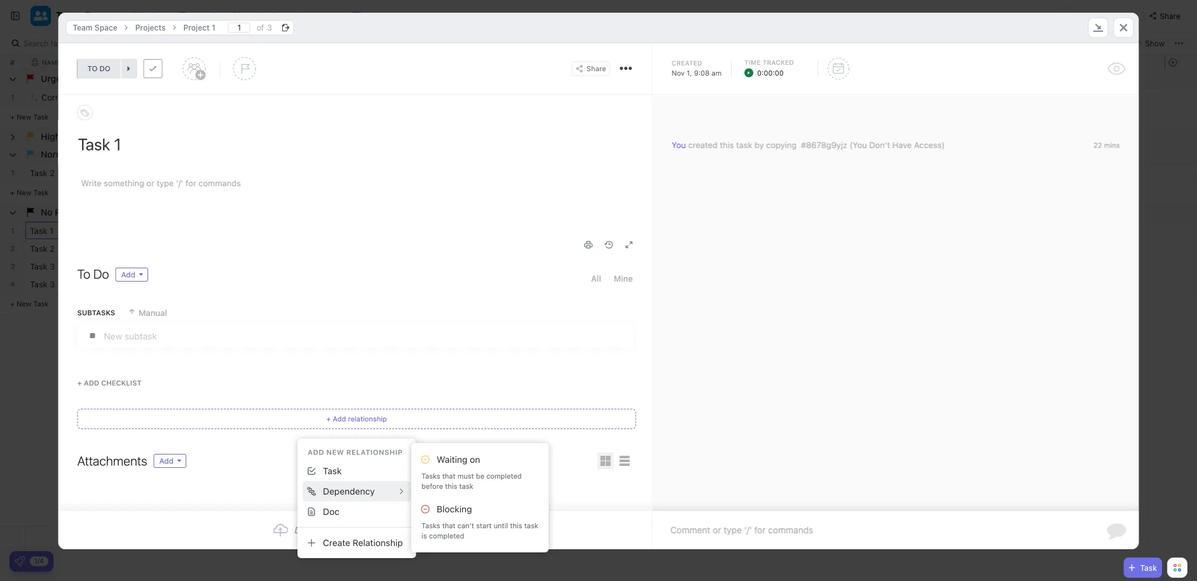 Task type: describe. For each thing, give the bounding box(es) containing it.
search tasks...
[[24, 39, 76, 48]]

subtasks inside task body element
[[77, 309, 115, 317]]

space for "team space" button
[[84, 10, 114, 22]]

created nov 1, 9:08 am
[[672, 59, 722, 77]]

task inside tasks that must be completed before this task
[[460, 483, 474, 491]]

turtle
[[179, 93, 201, 102]]

waiting
[[437, 454, 468, 465]]

drop
[[295, 525, 315, 536]]

2 new from the top
[[17, 188, 31, 197]]

1 for project
[[212, 23, 215, 32]]

projects
[[135, 23, 166, 32]]

board
[[191, 10, 216, 21]]

list link
[[147, 0, 167, 32]]

automations button
[[1060, 6, 1119, 25]]

3 down "‎task 2"
[[50, 262, 55, 271]]

on
[[470, 454, 480, 465]]

is
[[422, 532, 427, 540]]

team space for "team space" button
[[56, 10, 114, 22]]

don't
[[870, 140, 891, 150]]

1 new from the top
[[17, 113, 31, 121]]

do
[[93, 267, 109, 281]]

task body element
[[58, 95, 652, 511]]

search
[[24, 39, 49, 48]]

mine
[[614, 274, 633, 283]]

checklist
[[101, 379, 142, 387]]

completed inside tasks that can't start until this task is completed
[[429, 532, 465, 540]]

22 mins
[[1094, 141, 1120, 149]]

start
[[476, 522, 492, 530]]

urgent
[[41, 73, 70, 84]]

(1) for normal
[[78, 150, 88, 160]]

task 2
[[30, 168, 55, 178]]

all link
[[591, 268, 601, 289]]

be
[[476, 472, 485, 481]]

team space button
[[51, 2, 114, 30]]

tasks that must be completed before this task
[[422, 472, 522, 491]]

mine link
[[614, 268, 633, 289]]

showing subtasks button
[[882, 36, 966, 51]]

mins
[[1105, 141, 1120, 149]]

press space to select this row. row containing ‎task 1
[[25, 222, 662, 242]]

1,
[[687, 69, 692, 77]]

1 horizontal spatial share
[[1160, 12, 1181, 20]]

this inside tasks that must be completed before this task
[[445, 483, 458, 491]]

projects link
[[129, 20, 172, 35]]

monday cell
[[407, 88, 534, 106]]

3 new from the top
[[17, 300, 31, 308]]

project
[[183, 23, 210, 32]]

Search tasks... text field
[[24, 34, 129, 52]]

normal cell
[[0, 146, 1197, 163]]

2 for ‎task 2
[[50, 244, 55, 253]]

team for team space link
[[73, 23, 93, 32]]

1 for ‎task
[[50, 226, 54, 236]]

#8678g9yjz
[[801, 140, 848, 150]]

do
[[299, 94, 310, 102]]

or
[[397, 525, 405, 536]]

you created this task by copying #8678g9yjz (you don't have access)
[[672, 140, 945, 150]]

+ for + add relationship
[[327, 415, 331, 423]]

2 for task 2
[[50, 168, 55, 178]]

no
[[41, 207, 53, 218]]

press space to select this row. row containing 4
[[0, 275, 25, 293]]

all
[[591, 274, 601, 283]]

normal
[[41, 149, 71, 160]]

gantt link
[[313, 0, 341, 32]]

team for "team space" button
[[56, 10, 82, 22]]

monday
[[412, 93, 442, 102]]

here
[[337, 525, 355, 536]]

tasks for blocking
[[422, 522, 440, 530]]

correct
[[41, 93, 71, 102]]

tasks for waiting on
[[422, 472, 440, 481]]

copying
[[767, 140, 797, 150]]

list
[[147, 10, 162, 21]]

before
[[422, 483, 443, 491]]

to inside cell
[[288, 94, 297, 102]]

automations
[[1066, 11, 1113, 20]]

relationship for + add relationship
[[348, 415, 387, 423]]

1 for 1
[[11, 226, 14, 235]]

+ add checklist
[[77, 379, 142, 387]]

no priority cell
[[0, 204, 1197, 221]]

share button inside task details element
[[572, 61, 610, 76]]

until
[[494, 522, 508, 530]]

me button
[[969, 36, 999, 51]]

blocking
[[437, 504, 472, 515]]

must
[[458, 472, 474, 481]]

terry turtle cell
[[153, 88, 280, 106]]

typos
[[73, 93, 94, 102]]

New subtask text field
[[104, 324, 633, 347]]

press space to select this row. row containing correct typos
[[25, 88, 662, 108]]

+ add relationship
[[327, 415, 387, 423]]

normal priority element
[[532, 165, 657, 184]]

attachments
[[77, 454, 147, 468]]

completed inside tasks that must be completed before this task
[[487, 472, 522, 481]]

files
[[317, 525, 334, 536]]

time
[[745, 59, 761, 66]]

1/4
[[34, 558, 44, 565]]

this inside tasks that can't start until this task is completed
[[510, 522, 523, 530]]

row group containing 1 1 2 3 1 4
[[0, 71, 25, 315]]

showing
[[896, 39, 927, 48]]

created
[[689, 140, 718, 150]]

2 task 3 from the top
[[30, 280, 55, 289]]

terry turtle
[[157, 93, 201, 102]]

tasks...
[[51, 39, 76, 48]]

of
[[257, 23, 264, 32]]

task inside dialog
[[737, 140, 753, 150]]



Task type: vqa. For each thing, say whether or not it's contained in the screenshot.
New Task to the middle
yes



Task type: locate. For each thing, give the bounding box(es) containing it.
new task right '1 1 2 3 1 4'
[[17, 188, 49, 197]]

0 vertical spatial relationship
[[348, 415, 387, 423]]

can't
[[458, 522, 474, 530]]

team space inside task locations element
[[73, 23, 118, 32]]

board link
[[191, 0, 221, 32]]

(1) for urgent
[[76, 74, 86, 84]]

3 up 4
[[10, 262, 15, 270]]

1 vertical spatial relationship
[[347, 448, 403, 457]]

1 horizontal spatial to
[[357, 525, 366, 536]]

task details element
[[58, 43, 1140, 95]]

+
[[77, 379, 82, 387], [327, 415, 331, 423]]

3 inside '1 1 2 3 1 4'
[[10, 262, 15, 270]]

‎task 2
[[30, 244, 55, 253]]

subtasks inside button
[[929, 39, 962, 48]]

1 down #
[[11, 93, 14, 101]]

Edit task name text field
[[78, 134, 633, 155]]

3
[[267, 23, 272, 32], [50, 262, 55, 271], [10, 262, 15, 270], [50, 280, 55, 289]]

1 left ‎task 1
[[11, 226, 14, 235]]

2 vertical spatial new task
[[17, 300, 49, 308]]

dialog
[[58, 12, 1140, 550]]

subtasks
[[929, 39, 962, 48], [77, 309, 115, 317]]

share button
[[1145, 6, 1186, 26], [572, 61, 610, 76]]

‎task for ‎task 2
[[30, 244, 47, 253]]

task 3 right 4
[[30, 280, 55, 289]]

3 new task from the top
[[17, 300, 49, 308]]

1
[[212, 23, 215, 32], [11, 93, 14, 101], [11, 169, 14, 177], [50, 226, 54, 236], [11, 226, 14, 235]]

#
[[10, 58, 15, 67]]

0 vertical spatial ‎task
[[30, 226, 47, 236]]

this right until
[[510, 522, 523, 530]]

1 vertical spatial task 3
[[30, 280, 55, 289]]

9:08
[[694, 69, 710, 77]]

access)
[[915, 140, 945, 150]]

have
[[893, 140, 912, 150]]

2 vertical spatial task
[[525, 522, 539, 530]]

add up new
[[333, 415, 346, 423]]

that for waiting on
[[442, 472, 456, 481]]

minimize task image
[[1094, 24, 1104, 32]]

add
[[84, 379, 99, 387], [333, 415, 346, 423], [308, 448, 324, 457]]

task locations element
[[58, 12, 1140, 43]]

2 vertical spatial add
[[308, 448, 324, 457]]

press space to select this row. row
[[0, 88, 25, 106], [25, 88, 662, 108], [0, 164, 25, 182], [25, 164, 662, 184], [0, 222, 25, 240], [25, 222, 662, 242], [0, 240, 25, 258], [25, 240, 662, 260], [0, 258, 25, 275], [25, 258, 662, 277], [0, 275, 25, 293], [25, 275, 662, 295], [25, 527, 662, 548]]

this right created at the top right of page
[[720, 140, 734, 150]]

1 vertical spatial team space
[[73, 23, 118, 32]]

team space inside button
[[56, 10, 114, 22]]

that
[[442, 472, 456, 481], [442, 522, 456, 530]]

0 vertical spatial tasks
[[422, 472, 440, 481]]

+ up new
[[327, 415, 331, 423]]

0 vertical spatial (1)
[[76, 74, 86, 84]]

you
[[672, 140, 686, 150]]

0 horizontal spatial +
[[77, 379, 82, 387]]

1 inside task locations element
[[212, 23, 215, 32]]

2 horizontal spatial task
[[737, 140, 753, 150]]

(1) inside urgent cell
[[76, 74, 86, 84]]

2 vertical spatial new
[[17, 300, 31, 308]]

2 ‎task from the top
[[30, 244, 47, 253]]

1 vertical spatial +
[[327, 415, 331, 423]]

2 that from the top
[[442, 522, 456, 530]]

this right before
[[445, 483, 458, 491]]

press space to select this row. row containing ‎task 2
[[25, 240, 662, 260]]

‎task down ‎task 1
[[30, 244, 47, 253]]

team
[[56, 10, 82, 22], [73, 23, 93, 32]]

22
[[1094, 141, 1103, 149]]

onboarding checklist button image
[[15, 557, 25, 567]]

new task down the correct
[[17, 113, 49, 121]]

tracked
[[763, 59, 794, 66]]

calendar link
[[246, 0, 288, 32]]

+ for + add checklist
[[77, 379, 82, 387]]

that inside tasks that can't start until this task is completed
[[442, 522, 456, 530]]

1 ‎task from the top
[[30, 226, 47, 236]]

space for team space link
[[95, 23, 118, 32]]

row group containing urgent
[[0, 71, 1197, 315]]

completed
[[487, 472, 522, 481], [429, 532, 465, 540]]

1 vertical spatial to
[[357, 525, 366, 536]]

assignees
[[1015, 39, 1052, 48]]

project 1
[[183, 23, 215, 32]]

new task down "‎task 2"
[[17, 300, 49, 308]]

tasks inside tasks that must be completed before this task
[[422, 472, 440, 481]]

dialog containing to do
[[58, 12, 1140, 550]]

1 1 2 3 1 4
[[10, 93, 15, 288]]

this
[[720, 140, 734, 150], [445, 483, 458, 491], [510, 522, 523, 530]]

relationship up add new relationship
[[348, 415, 387, 423]]

1 vertical spatial task
[[460, 483, 474, 491]]

0 horizontal spatial to
[[288, 94, 297, 102]]

priority
[[55, 207, 85, 218]]

3 inside task locations element
[[267, 23, 272, 32]]

terry
[[157, 93, 177, 102]]

3 right of
[[267, 23, 272, 32]]

press space to select this row. row containing task 2
[[25, 164, 662, 184]]

task
[[33, 113, 49, 121], [30, 168, 47, 178], [33, 188, 49, 197], [30, 262, 47, 271], [30, 280, 47, 289], [33, 300, 49, 308], [1141, 564, 1158, 572]]

to do cell
[[280, 88, 407, 106]]

‎task for ‎task 1
[[30, 226, 47, 236]]

1 horizontal spatial completed
[[487, 472, 522, 481]]

task inside tasks that can't start until this task is completed
[[525, 522, 539, 530]]

that for blocking
[[442, 522, 456, 530]]

to
[[77, 267, 90, 281]]

dependency
[[323, 486, 375, 497]]

+ left checklist
[[77, 379, 82, 387]]

add new relationship
[[308, 448, 403, 457]]

0 horizontal spatial share
[[587, 65, 606, 73]]

0 vertical spatial subtasks
[[929, 39, 962, 48]]

1 tasks from the top
[[422, 472, 440, 481]]

Set task position in this List number field
[[228, 23, 250, 33]]

relationship
[[348, 415, 387, 423], [347, 448, 403, 457]]

0 vertical spatial task
[[737, 140, 753, 150]]

1 vertical spatial ‎task
[[30, 244, 47, 253]]

time tracked
[[745, 59, 794, 66]]

this inside dialog
[[720, 140, 734, 150]]

0 horizontal spatial share button
[[572, 61, 610, 76]]

1 left 'task 2'
[[11, 169, 14, 177]]

press space to select this row. row containing 2
[[0, 240, 25, 258]]

0 vertical spatial completed
[[487, 472, 522, 481]]

1 down board
[[212, 23, 215, 32]]

0 vertical spatial team space
[[56, 10, 114, 22]]

2 tasks from the top
[[422, 522, 440, 530]]

team space for team space link
[[73, 23, 118, 32]]

completed down can't
[[429, 532, 465, 540]]

grid
[[0, 55, 1198, 548]]

2 vertical spatial this
[[510, 522, 523, 530]]

relationship for add new relationship
[[347, 448, 403, 457]]

space inside button
[[84, 10, 114, 22]]

2 left "‎task 2"
[[11, 244, 15, 253]]

(you
[[850, 140, 867, 150]]

to do
[[288, 94, 310, 102]]

1 horizontal spatial share button
[[1145, 6, 1186, 26]]

correct typos
[[41, 93, 94, 102]]

1 horizontal spatial this
[[510, 522, 523, 530]]

1 vertical spatial new task
[[17, 188, 49, 197]]

calendar
[[246, 10, 283, 21]]

0 horizontal spatial add
[[84, 379, 99, 387]]

that left can't
[[442, 522, 456, 530]]

0 vertical spatial new task
[[17, 113, 49, 121]]

1 new task from the top
[[17, 113, 49, 121]]

0 vertical spatial that
[[442, 472, 456, 481]]

‎task 1
[[30, 226, 54, 236]]

1 vertical spatial share button
[[572, 61, 610, 76]]

0 vertical spatial task 3
[[30, 262, 55, 271]]

to do
[[77, 267, 109, 281]]

2 down normal
[[50, 168, 55, 178]]

to
[[288, 94, 297, 102], [357, 525, 366, 536]]

attach
[[368, 525, 394, 536]]

team space link
[[66, 20, 124, 35]]

row group
[[0, 71, 25, 315], [0, 71, 1197, 315], [25, 71, 662, 315], [1165, 71, 1197, 315], [1165, 527, 1197, 548]]

0 vertical spatial share
[[1160, 12, 1181, 20]]

1 horizontal spatial +
[[327, 415, 331, 423]]

new
[[17, 113, 31, 121], [17, 188, 31, 197], [17, 300, 31, 308]]

team up search tasks... text box
[[73, 23, 93, 32]]

row group containing correct typos
[[25, 71, 662, 315]]

1 horizontal spatial subtasks
[[929, 39, 962, 48]]

grid containing urgent
[[0, 55, 1198, 548]]

table
[[365, 10, 388, 21]]

0 vertical spatial team
[[56, 10, 82, 22]]

1 vertical spatial team
[[73, 23, 93, 32]]

1 vertical spatial add
[[333, 415, 346, 423]]

gantt
[[313, 10, 336, 21]]

‎task
[[30, 226, 47, 236], [30, 244, 47, 253]]

relationship down + add relationship on the bottom left of the page
[[347, 448, 403, 457]]

0 vertical spatial share button
[[1145, 6, 1186, 26]]

me
[[983, 39, 994, 48]]

press space to select this row. row containing 3
[[0, 258, 25, 275]]

completed right be
[[487, 472, 522, 481]]

tasks inside tasks that can't start until this task is completed
[[422, 522, 440, 530]]

1 task 3 from the top
[[30, 262, 55, 271]]

task down must
[[460, 483, 474, 491]]

team inside button
[[56, 10, 82, 22]]

row inside grid
[[25, 55, 662, 70]]

project 1 link
[[177, 20, 222, 35]]

1 vertical spatial tasks
[[422, 522, 440, 530]]

1 vertical spatial completed
[[429, 532, 465, 540]]

‎task up "‎task 2"
[[30, 226, 47, 236]]

subtasks right showing
[[929, 39, 962, 48]]

add for add relationship
[[333, 415, 346, 423]]

task inside press space to select this row. row
[[30, 168, 47, 178]]

to left do
[[288, 94, 297, 102]]

1 vertical spatial share
[[587, 65, 606, 73]]

1 horizontal spatial add
[[308, 448, 324, 457]]

(1) right normal
[[78, 150, 88, 160]]

0 horizontal spatial completed
[[429, 532, 465, 540]]

space inside task locations element
[[95, 23, 118, 32]]

0 vertical spatial add
[[84, 379, 99, 387]]

no priority
[[41, 207, 85, 218]]

cell
[[153, 164, 280, 181], [280, 164, 407, 181], [407, 164, 534, 181], [153, 222, 280, 239], [280, 222, 407, 239], [407, 222, 534, 239], [153, 240, 280, 257], [280, 240, 407, 257], [407, 240, 534, 257], [153, 258, 280, 275], [280, 258, 407, 275], [407, 258, 534, 275], [153, 275, 280, 293], [280, 275, 407, 293], [407, 275, 534, 293]]

browse link
[[408, 525, 437, 536]]

0 horizontal spatial this
[[445, 483, 458, 491]]

3 left to
[[50, 280, 55, 289]]

(1) inside normal cell
[[78, 150, 88, 160]]

0 vertical spatial space
[[84, 10, 114, 22]]

that left must
[[442, 472, 456, 481]]

row
[[25, 55, 662, 70]]

1 vertical spatial that
[[442, 522, 456, 530]]

1 down the no
[[50, 226, 54, 236]]

of 3
[[257, 23, 272, 32]]

relationship inside task body element
[[348, 415, 387, 423]]

tasks that can't start until this task is completed
[[422, 522, 539, 540]]

0 vertical spatial new
[[17, 113, 31, 121]]

1 that from the top
[[442, 472, 456, 481]]

task
[[737, 140, 753, 150], [460, 483, 474, 491], [525, 522, 539, 530]]

add left checklist
[[84, 379, 99, 387]]

dependency button
[[303, 482, 411, 502]]

1 vertical spatial this
[[445, 483, 458, 491]]

1 vertical spatial (1)
[[78, 150, 88, 160]]

0 horizontal spatial task
[[460, 483, 474, 491]]

subtasks down the to do in the left of the page
[[77, 309, 115, 317]]

nov
[[672, 69, 685, 77]]

2 horizontal spatial add
[[333, 415, 346, 423]]

am
[[712, 69, 722, 77]]

1 horizontal spatial task
[[525, 522, 539, 530]]

1 inside press space to select this row. row
[[50, 226, 54, 236]]

that inside tasks that must be completed before this task
[[442, 472, 456, 481]]

new
[[327, 448, 344, 457]]

add for add checklist
[[84, 379, 99, 387]]

by
[[755, 140, 764, 150]]

1 vertical spatial new
[[17, 188, 31, 197]]

share inside task details element
[[587, 65, 606, 73]]

tasks
[[422, 472, 440, 481], [422, 522, 440, 530]]

drop files here to attach or browse
[[295, 525, 437, 536]]

tasks up is
[[422, 522, 440, 530]]

1 vertical spatial subtasks
[[77, 309, 115, 317]]

assignees button
[[999, 36, 1058, 51]]

4
[[10, 280, 15, 288]]

tasks up before
[[422, 472, 440, 481]]

task 3 down "‎task 2"
[[30, 262, 55, 271]]

task right until
[[525, 522, 539, 530]]

0 horizontal spatial subtasks
[[77, 309, 115, 317]]

2 inside '1 1 2 3 1 4'
[[11, 244, 15, 253]]

2 new task from the top
[[17, 188, 49, 197]]

2 down ‎task 1
[[50, 244, 55, 253]]

team up tasks...
[[56, 10, 82, 22]]

2 horizontal spatial this
[[720, 140, 734, 150]]

urgent cell
[[0, 71, 1197, 88]]

browse
[[408, 525, 437, 536]]

showing subtasks
[[896, 39, 962, 48]]

0 vertical spatial +
[[77, 379, 82, 387]]

0 vertical spatial this
[[720, 140, 734, 150]]

team space
[[56, 10, 114, 22], [73, 23, 118, 32]]

(1) up typos
[[76, 74, 86, 84]]

0 vertical spatial to
[[288, 94, 297, 102]]

onboarding checklist button element
[[15, 557, 25, 567]]

add left new
[[308, 448, 324, 457]]

team inside task locations element
[[73, 23, 93, 32]]

task left by
[[737, 140, 753, 150]]

1 vertical spatial space
[[95, 23, 118, 32]]

new task
[[17, 113, 49, 121], [17, 188, 49, 197], [17, 300, 49, 308]]

to right here
[[357, 525, 366, 536]]

2
[[50, 168, 55, 178], [50, 244, 55, 253], [11, 244, 15, 253]]



